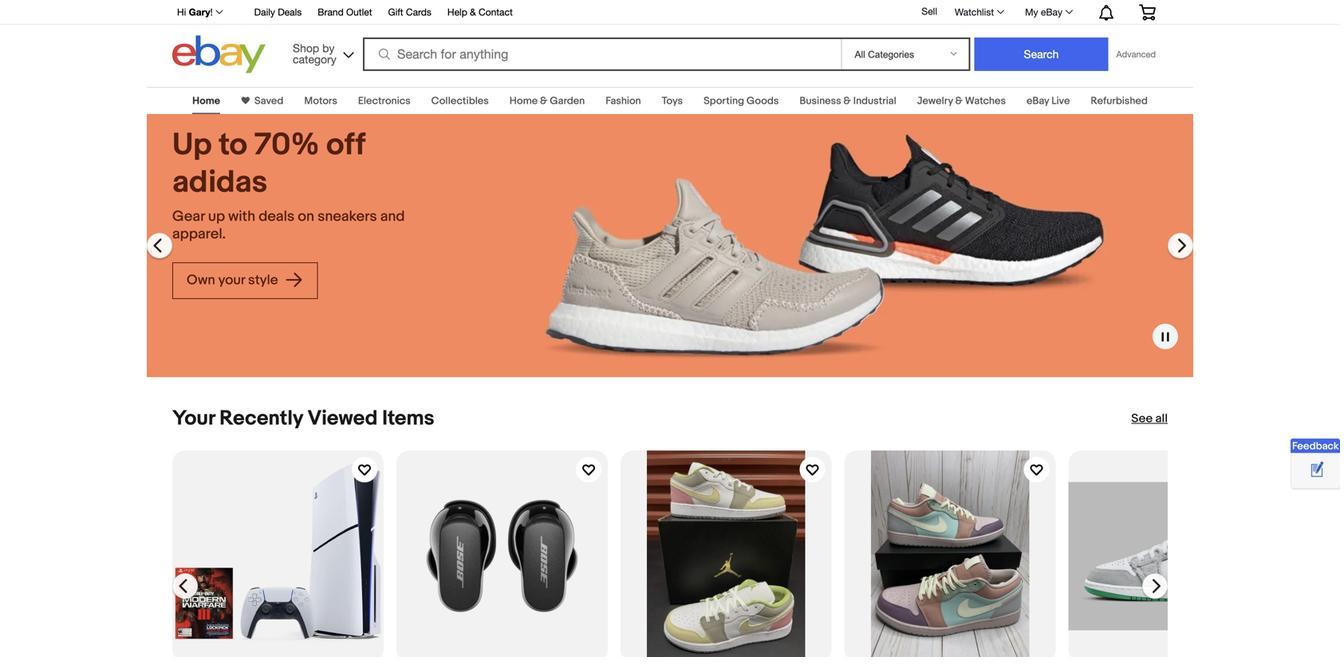 Task type: describe. For each thing, give the bounding box(es) containing it.
home & garden
[[510, 95, 585, 107]]

hi
[[177, 6, 186, 18]]

70%
[[254, 127, 320, 164]]

collectibles
[[432, 95, 489, 107]]

style
[[248, 272, 278, 289]]

gift
[[388, 6, 404, 18]]

electronics
[[358, 95, 411, 107]]

jewelry & watches link
[[918, 95, 1007, 107]]

own your style
[[187, 272, 281, 289]]

advanced link
[[1109, 38, 1165, 70]]

up to 70% off adidas gear up with deals on sneakers and apparel.
[[172, 127, 405, 243]]

hi gary !
[[177, 6, 213, 18]]

refurbished
[[1091, 95, 1149, 107]]

my ebay link
[[1017, 2, 1081, 22]]

advanced
[[1117, 49, 1157, 59]]

up
[[208, 208, 225, 226]]

outlet
[[346, 6, 372, 18]]

gift cards link
[[388, 4, 432, 22]]

& for help
[[470, 6, 476, 18]]

brand outlet link
[[318, 4, 372, 22]]

own your style link
[[172, 262, 318, 299]]

business & industrial link
[[800, 95, 897, 107]]

daily
[[254, 6, 275, 18]]

saved link
[[250, 95, 284, 107]]

contact
[[479, 6, 513, 18]]

see all link
[[1132, 411, 1169, 427]]

live
[[1052, 95, 1071, 107]]

sporting
[[704, 95, 745, 107]]

up to 70% off adidas main content
[[0, 77, 1341, 658]]

watches
[[966, 95, 1007, 107]]

sporting goods
[[704, 95, 779, 107]]

gift cards
[[388, 6, 432, 18]]

sell link
[[915, 6, 945, 17]]

category
[[293, 53, 337, 66]]

viewed
[[308, 407, 378, 431]]

fashion link
[[606, 95, 641, 107]]

your recently viewed items link
[[172, 407, 435, 431]]

sneakers
[[318, 208, 377, 226]]

collectibles link
[[432, 95, 489, 107]]

help & contact link
[[448, 4, 513, 22]]

home for home
[[192, 95, 220, 107]]

business & industrial
[[800, 95, 897, 107]]

cards
[[406, 6, 432, 18]]

sell
[[922, 6, 938, 17]]

account navigation
[[168, 0, 1169, 25]]

jewelry & watches
[[918, 95, 1007, 107]]

help & contact
[[448, 6, 513, 18]]

own
[[187, 272, 215, 289]]

home for home & garden
[[510, 95, 538, 107]]

toys
[[662, 95, 683, 107]]

business
[[800, 95, 842, 107]]

and
[[381, 208, 405, 226]]

your
[[172, 407, 215, 431]]

industrial
[[854, 95, 897, 107]]



Task type: vqa. For each thing, say whether or not it's contained in the screenshot.
tiffany
no



Task type: locate. For each thing, give the bounding box(es) containing it.
& right jewelry
[[956, 95, 963, 107]]

apparel.
[[172, 226, 226, 243]]

& inside account navigation
[[470, 6, 476, 18]]

fashion
[[606, 95, 641, 107]]

gear
[[172, 208, 205, 226]]

by
[[323, 42, 335, 55]]

brand
[[318, 6, 344, 18]]

daily deals link
[[254, 4, 302, 22]]

up to 70% off adidas link
[[172, 127, 437, 202]]

sporting goods link
[[704, 95, 779, 107]]

jewelry
[[918, 95, 954, 107]]

shop by category
[[293, 42, 337, 66]]

home
[[192, 95, 220, 107], [510, 95, 538, 107]]

shop by category button
[[286, 36, 358, 70]]

shop by category banner
[[168, 0, 1169, 77]]

see
[[1132, 412, 1154, 426]]

ebay
[[1042, 6, 1063, 18], [1027, 95, 1050, 107]]

electronics link
[[358, 95, 411, 107]]

& for business
[[844, 95, 852, 107]]

home left garden
[[510, 95, 538, 107]]

all
[[1156, 412, 1169, 426]]

None submit
[[975, 38, 1109, 71]]

with
[[228, 208, 256, 226]]

my ebay
[[1026, 6, 1063, 18]]

2 home from the left
[[510, 95, 538, 107]]

refurbished link
[[1091, 95, 1149, 107]]

& left garden
[[540, 95, 548, 107]]

see all
[[1132, 412, 1169, 426]]

Search for anything text field
[[366, 39, 838, 69]]

watchlist link
[[947, 2, 1012, 22]]

& for home
[[540, 95, 548, 107]]

off
[[326, 127, 365, 164]]

brand outlet
[[318, 6, 372, 18]]

ebay live
[[1027, 95, 1071, 107]]

motors link
[[304, 95, 338, 107]]

to
[[219, 127, 248, 164]]

goods
[[747, 95, 779, 107]]

& for jewelry
[[956, 95, 963, 107]]

toys link
[[662, 95, 683, 107]]

0 horizontal spatial home
[[192, 95, 220, 107]]

home up up
[[192, 95, 220, 107]]

help
[[448, 6, 468, 18]]

watchlist
[[955, 6, 995, 18]]

motors
[[304, 95, 338, 107]]

items
[[382, 407, 435, 431]]

none submit inside 'shop by category' banner
[[975, 38, 1109, 71]]

&
[[470, 6, 476, 18], [540, 95, 548, 107], [844, 95, 852, 107], [956, 95, 963, 107]]

recently
[[220, 407, 303, 431]]

gary
[[189, 6, 210, 18]]

on
[[298, 208, 315, 226]]

home & garden link
[[510, 95, 585, 107]]

feedback
[[1293, 441, 1340, 453]]

ebay left the live on the right of the page
[[1027, 95, 1050, 107]]

shop
[[293, 42, 319, 55]]

1 horizontal spatial home
[[510, 95, 538, 107]]

ebay right my
[[1042, 6, 1063, 18]]

daily deals
[[254, 6, 302, 18]]

your shopping cart image
[[1139, 4, 1157, 20]]

deals
[[259, 208, 295, 226]]

deals
[[278, 6, 302, 18]]

& right help at left
[[470, 6, 476, 18]]

0 vertical spatial ebay
[[1042, 6, 1063, 18]]

ebay inside up to 70% off adidas main content
[[1027, 95, 1050, 107]]

adidas
[[172, 164, 268, 201]]

ebay inside account navigation
[[1042, 6, 1063, 18]]

& right business
[[844, 95, 852, 107]]

1 vertical spatial ebay
[[1027, 95, 1050, 107]]

up
[[172, 127, 212, 164]]

garden
[[550, 95, 585, 107]]

your recently viewed items
[[172, 407, 435, 431]]

ebay live link
[[1027, 95, 1071, 107]]

my
[[1026, 6, 1039, 18]]

saved
[[255, 95, 284, 107]]

your
[[218, 272, 245, 289]]

1 home from the left
[[192, 95, 220, 107]]

!
[[210, 6, 213, 18]]



